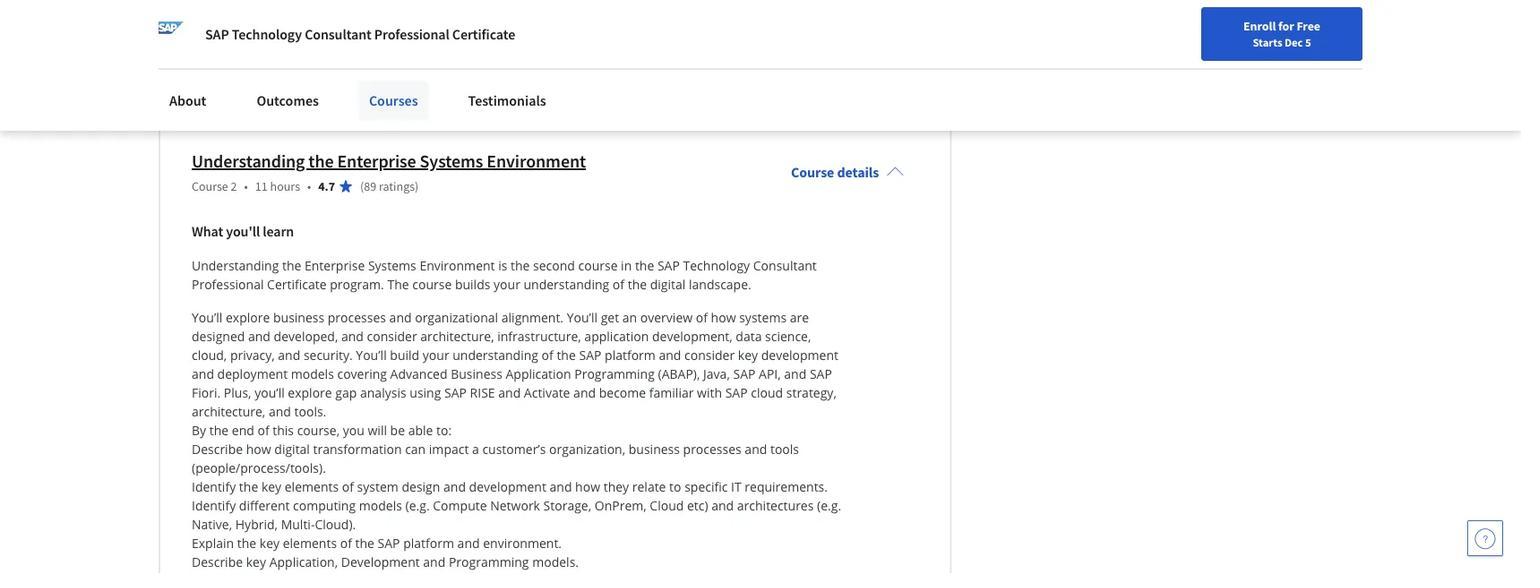 Task type: describe. For each thing, give the bounding box(es) containing it.
of down development
[[340, 572, 352, 574]]

0 horizontal spatial technology
[[232, 25, 302, 43]]

0 vertical spatial certificate
[[452, 25, 515, 43]]

you'll explore business processes and organizational alignment. you'll get an overview of how systems are designed and developed, and consider architecture, infrastructure, application development, data science, cloud, privacy, and security. you'll build your understanding of the sap platform and consider key development and deployment models covering advanced business application programming (abap), java, sap api, and sap fiori. plus, you'll explore gap analysis using sap rise and activate and become familiar with sap cloud strategy, architecture, and tools. by the end of this course, you will be able to: describe how digital transformation can impact a customer's organization, business processes and tools (people/process/tools). identify the key elements of system design and development and how they relate to specific it requirements. identify different computing models (e.g. compute network storage, onprem, cloud etc) and architectures (e.g. native, hybrid, multi-cloud). explain the key elements of the sap platform and environment. describe key application, development and programming models. explain the key elements of the sap c
[[192, 309, 845, 574]]

api,
[[759, 365, 781, 382]]

impact
[[429, 441, 469, 458]]

11
[[255, 178, 268, 194]]

into
[[365, 84, 386, 100]]

0 horizontal spatial business
[[273, 309, 324, 326]]

of left "this"
[[258, 422, 269, 439]]

outcomes link
[[246, 81, 330, 120]]

activate
[[524, 384, 570, 401]]

the
[[387, 276, 409, 293]]

of inside understanding the enterprise systems environment is the second course in the sap technology consultant professional certificate program. the course builds your understanding of the digital landscape.
[[613, 276, 624, 293]]

development
[[341, 554, 420, 571]]

2 explain from the top
[[192, 572, 234, 574]]

compute
[[433, 497, 487, 514]]

systems for understanding the enterprise systems environment
[[420, 150, 483, 172]]

plus,
[[224, 384, 251, 401]]

digital inside you'll explore business processes and organizational alignment. you'll get an overview of how systems are designed and developed, and consider architecture, infrastructure, application development, data science, cloud, privacy, and security. you'll build your understanding of the sap platform and consider key development and deployment models covering advanced business application programming (abap), java, sap api, and sap fiori. plus, you'll explore gap analysis using sap rise and activate and become familiar with sap cloud strategy, architecture, and tools. by the end of this course, you will be able to: describe how digital transformation can impact a customer's organization, business processes and tools (people/process/tools). identify the key elements of system design and development and how they relate to specific it requirements. identify different computing models (e.g. compute network storage, onprem, cloud etc) and architectures (e.g. native, hybrid, multi-cloud). explain the key elements of the sap platform and environment. describe key application, development and programming models. explain the key elements of the sap c
[[274, 441, 310, 458]]

environment for understanding the enterprise systems environment
[[487, 150, 586, 172]]

of left the system
[[342, 478, 354, 495]]

using
[[410, 384, 441, 401]]

0 vertical spatial elements
[[285, 478, 339, 495]]

0 horizontal spatial programming
[[449, 554, 529, 571]]

cloud).
[[315, 516, 356, 533]]

outcomes
[[257, 91, 319, 109]]

0 vertical spatial processes
[[328, 309, 386, 326]]

sap career trends
[[200, 84, 296, 100]]

builds
[[455, 276, 490, 293]]

testimonials
[[468, 91, 546, 109]]

environment.
[[483, 535, 562, 552]]

transformation
[[313, 441, 402, 458]]

about link
[[159, 81, 217, 120]]

testimonials link
[[457, 81, 557, 120]]

application,
[[269, 554, 338, 571]]

1 horizontal spatial explore
[[288, 384, 332, 401]]

they
[[604, 478, 629, 495]]

what
[[192, 222, 223, 240]]

cloud
[[650, 497, 684, 514]]

landscape.
[[689, 276, 751, 293]]

strategy,
[[786, 384, 837, 401]]

and up security.
[[341, 328, 364, 345]]

hours
[[270, 178, 300, 194]]

show notifications image
[[1279, 22, 1301, 44]]

you'll
[[255, 384, 285, 401]]

understanding inside understanding the enterprise systems environment is the second course in the sap technology consultant professional certificate program. the course builds your understanding of the digital landscape.
[[524, 276, 609, 293]]

gap
[[335, 384, 357, 401]]

enroll
[[1243, 18, 1276, 34]]

rise
[[470, 384, 495, 401]]

and up the (abap),
[[659, 347, 681, 364]]

understanding for understanding the enterprise systems environment is the second course in the sap technology consultant professional certificate program. the course builds your understanding of the digital landscape.
[[192, 257, 279, 274]]

tools.
[[294, 403, 326, 420]]

2 describe from the top
[[192, 554, 243, 571]]

1 vertical spatial consider
[[685, 347, 735, 364]]

2 (e.g. from the left
[[817, 497, 841, 514]]

2 vertical spatial elements
[[283, 572, 337, 574]]

understanding the enterprise systems environment is the second course in the sap technology consultant professional certificate program. the course builds your understanding of the digital landscape.
[[192, 257, 820, 293]]

digital inside understanding the enterprise systems environment is the second course in the sap technology consultant professional certificate program. the course builds your understanding of the digital landscape.
[[650, 276, 686, 293]]

course for course 2 • 11 hours •
[[192, 178, 228, 194]]

to
[[669, 478, 681, 495]]

cloud
[[751, 384, 783, 401]]

program.
[[330, 276, 384, 293]]

you
[[343, 422, 364, 439]]

and up the strategy,
[[784, 365, 807, 382]]

network
[[490, 497, 540, 514]]

become
[[599, 384, 646, 401]]

different
[[239, 497, 290, 514]]

native,
[[192, 516, 232, 533]]

0 vertical spatial consider
[[367, 328, 417, 345]]

designed
[[192, 328, 245, 345]]

get
[[601, 309, 619, 326]]

sap left api,
[[733, 365, 756, 382]]

1 horizontal spatial development
[[761, 347, 839, 364]]

professional inside understanding the enterprise systems environment is the second course in the sap technology consultant professional certificate program. the course builds your understanding of the digital landscape.
[[192, 276, 264, 293]]

in
[[621, 257, 632, 274]]

what you'll learn
[[192, 222, 294, 240]]

routes
[[326, 84, 362, 100]]

1 vertical spatial processes
[[683, 441, 742, 458]]

details
[[837, 163, 879, 181]]

routes into sap
[[326, 84, 409, 100]]

sap right with
[[725, 384, 748, 401]]

courses link
[[358, 81, 429, 120]]

data
[[736, 328, 762, 345]]

courses
[[369, 91, 418, 109]]

0 horizontal spatial course
[[412, 276, 452, 293]]

and up "this"
[[269, 403, 291, 420]]

and right 'rise'
[[498, 384, 521, 401]]

systems for understanding the enterprise systems environment is the second course in the sap technology consultant professional certificate program. the course builds your understanding of the digital landscape.
[[368, 257, 416, 274]]

89
[[364, 178, 376, 194]]

(people/process/tools).
[[192, 460, 326, 477]]

sap image
[[159, 22, 184, 47]]

career
[[223, 84, 257, 100]]

and left "tools"
[[745, 441, 767, 458]]

infrastructure,
[[497, 328, 581, 345]]

)
[[415, 178, 419, 194]]

1 (e.g. from the left
[[405, 497, 430, 514]]

1 horizontal spatial models
[[359, 497, 402, 514]]

2 • from the left
[[307, 178, 311, 194]]

and up storage,
[[550, 478, 572, 495]]

of down cloud).
[[340, 535, 352, 552]]

organizational
[[415, 309, 498, 326]]

starts
[[1253, 35, 1282, 49]]

with
[[697, 384, 722, 401]]

development,
[[652, 328, 733, 345]]

organization,
[[549, 441, 625, 458]]

enroll for free starts dec 5
[[1243, 18, 1320, 49]]

sap up the strategy,
[[810, 365, 832, 382]]

4.7
[[318, 178, 335, 194]]

1 describe from the top
[[192, 441, 243, 458]]

you'll
[[226, 222, 260, 240]]

an
[[622, 309, 637, 326]]

2 horizontal spatial you'll
[[567, 309, 598, 326]]

by
[[192, 422, 206, 439]]

sap right into
[[388, 84, 409, 100]]

0 vertical spatial professional
[[374, 25, 450, 43]]

free
[[1297, 18, 1320, 34]]

systems
[[739, 309, 787, 326]]

2 identify from the top
[[192, 497, 236, 514]]

sap technology consultant  professional certificate
[[205, 25, 515, 43]]



Task type: vqa. For each thing, say whether or not it's contained in the screenshot.
Hands on learning 'image'
no



Task type: locate. For each thing, give the bounding box(es) containing it.
• left 4.7
[[307, 178, 311, 194]]

and down developed,
[[278, 347, 300, 364]]

consultant up are
[[753, 257, 817, 274]]

consultant inside understanding the enterprise systems environment is the second course in the sap technology consultant professional certificate program. the course builds your understanding of the digital landscape.
[[753, 257, 817, 274]]

2 vertical spatial how
[[575, 478, 600, 495]]

your down is
[[494, 276, 520, 293]]

1 vertical spatial architecture,
[[192, 403, 265, 420]]

0 horizontal spatial how
[[246, 441, 271, 458]]

and right development
[[423, 554, 446, 571]]

technology up trends
[[232, 25, 302, 43]]

overview
[[640, 309, 693, 326]]

(e.g. down requirements.
[[817, 497, 841, 514]]

sap inside understanding the enterprise systems environment is the second course in the sap technology consultant professional certificate program. the course builds your understanding of the digital landscape.
[[657, 257, 680, 274]]

course left 'details'
[[791, 163, 834, 181]]

development up network
[[469, 478, 546, 495]]

and up fiori. at the bottom left
[[192, 365, 214, 382]]

you'll up covering
[[356, 347, 387, 364]]

0 horizontal spatial your
[[423, 347, 449, 364]]

0 horizontal spatial development
[[469, 478, 546, 495]]

development down science,
[[761, 347, 839, 364]]

0 vertical spatial explain
[[192, 535, 234, 552]]

1 horizontal spatial your
[[494, 276, 520, 293]]

help center image
[[1475, 528, 1496, 549]]

business up relate
[[629, 441, 680, 458]]

0 vertical spatial identify
[[192, 478, 236, 495]]

science,
[[765, 328, 811, 345]]

0 horizontal spatial consider
[[367, 328, 417, 345]]

certificate
[[452, 25, 515, 43], [267, 276, 327, 293]]

enterprise for understanding the enterprise systems environment
[[337, 150, 416, 172]]

0 vertical spatial digital
[[650, 276, 686, 293]]

1 identify from the top
[[192, 478, 236, 495]]

development
[[761, 347, 839, 364], [469, 478, 546, 495]]

1 vertical spatial models
[[359, 497, 402, 514]]

environment inside understanding the enterprise systems environment is the second course in the sap technology consultant professional certificate program. the course builds your understanding of the digital landscape.
[[420, 257, 495, 274]]

sap right in
[[657, 257, 680, 274]]

2 understanding from the top
[[192, 257, 279, 274]]

0 horizontal spatial explore
[[226, 309, 270, 326]]

application
[[584, 328, 649, 345]]

build
[[390, 347, 419, 364]]

learn
[[263, 222, 294, 240]]

second
[[533, 257, 575, 274]]

explore up "designed"
[[226, 309, 270, 326]]

0 vertical spatial platform
[[605, 347, 656, 364]]

about
[[169, 91, 206, 109]]

platform down application
[[605, 347, 656, 364]]

course left in
[[578, 257, 618, 274]]

privacy,
[[230, 347, 275, 364]]

dec
[[1285, 35, 1303, 49]]

enterprise for understanding the enterprise systems environment is the second course in the sap technology consultant professional certificate program. the course builds your understanding of the digital landscape.
[[305, 257, 365, 274]]

course left 2
[[192, 178, 228, 194]]

enterprise up program.
[[305, 257, 365, 274]]

None search field
[[255, 11, 685, 47]]

course details button
[[777, 138, 919, 206]]

your
[[494, 276, 520, 293], [423, 347, 449, 364]]

ratings
[[379, 178, 415, 194]]

0 horizontal spatial processes
[[328, 309, 386, 326]]

1 horizontal spatial processes
[[683, 441, 742, 458]]

1 horizontal spatial you'll
[[356, 347, 387, 364]]

1 vertical spatial enterprise
[[305, 257, 365, 274]]

1 vertical spatial business
[[629, 441, 680, 458]]

models.
[[532, 554, 579, 571]]

1 horizontal spatial architecture,
[[420, 328, 494, 345]]

1 vertical spatial development
[[469, 478, 546, 495]]

1 horizontal spatial (e.g.
[[817, 497, 841, 514]]

models down security.
[[291, 365, 334, 382]]

this
[[273, 422, 294, 439]]

0 vertical spatial explore
[[226, 309, 270, 326]]

developed,
[[274, 328, 338, 345]]

of down infrastructure, at the bottom
[[542, 347, 553, 364]]

1 horizontal spatial consultant
[[753, 257, 817, 274]]

course details
[[791, 163, 879, 181]]

5
[[1305, 35, 1311, 49]]

models down the system
[[359, 497, 402, 514]]

1 vertical spatial identify
[[192, 497, 236, 514]]

1 • from the left
[[244, 178, 248, 194]]

1 horizontal spatial systems
[[420, 150, 483, 172]]

security.
[[304, 347, 353, 364]]

0 vertical spatial how
[[711, 309, 736, 326]]

0 vertical spatial systems
[[420, 150, 483, 172]]

0 horizontal spatial platform
[[403, 535, 454, 552]]

computing
[[293, 497, 356, 514]]

identify
[[192, 478, 236, 495], [192, 497, 236, 514]]

0 horizontal spatial consultant
[[305, 25, 371, 43]]

1 vertical spatial systems
[[368, 257, 416, 274]]

1 horizontal spatial professional
[[374, 25, 450, 43]]

technology inside understanding the enterprise systems environment is the second course in the sap technology consultant professional certificate program. the course builds your understanding of the digital landscape.
[[683, 257, 750, 274]]

1 horizontal spatial consider
[[685, 347, 735, 364]]

1 vertical spatial describe
[[192, 554, 243, 571]]

explore
[[226, 309, 270, 326], [288, 384, 332, 401]]

understanding for understanding the enterprise systems environment
[[192, 150, 305, 172]]

1 vertical spatial understanding
[[192, 257, 279, 274]]

alignment.
[[501, 309, 564, 326]]

processes up specific
[[683, 441, 742, 458]]

1 vertical spatial course
[[412, 276, 452, 293]]

1 explain from the top
[[192, 535, 234, 552]]

0 horizontal spatial models
[[291, 365, 334, 382]]

sap down development
[[378, 572, 400, 574]]

0 vertical spatial understanding
[[524, 276, 609, 293]]

consider
[[367, 328, 417, 345], [685, 347, 735, 364]]

certificate inside understanding the enterprise systems environment is the second course in the sap technology consultant professional certificate program. the course builds your understanding of the digital landscape.
[[267, 276, 327, 293]]

your up advanced
[[423, 347, 449, 364]]

0 horizontal spatial •
[[244, 178, 248, 194]]

describe down by
[[192, 441, 243, 458]]

english
[[1177, 20, 1221, 38]]

sap down application
[[579, 347, 602, 364]]

how up (people/process/tools).
[[246, 441, 271, 458]]

• right 2
[[244, 178, 248, 194]]

technology up the landscape.
[[683, 257, 750, 274]]

your inside understanding the enterprise systems environment is the second course in the sap technology consultant professional certificate program. the course builds your understanding of the digital landscape.
[[494, 276, 520, 293]]

environment up builds on the left
[[420, 257, 495, 274]]

key
[[738, 347, 758, 364], [261, 478, 281, 495], [260, 535, 280, 552], [246, 554, 266, 571], [260, 572, 280, 574]]

1 understanding from the top
[[192, 150, 305, 172]]

elements up computing
[[285, 478, 339, 495]]

understanding down what you'll learn
[[192, 257, 279, 274]]

0 horizontal spatial professional
[[192, 276, 264, 293]]

how
[[711, 309, 736, 326], [246, 441, 271, 458], [575, 478, 600, 495]]

design
[[402, 478, 440, 495]]

models
[[291, 365, 334, 382], [359, 497, 402, 514]]

understanding inside you'll explore business processes and organizational alignment. you'll get an overview of how systems are designed and developed, and consider architecture, infrastructure, application development, data science, cloud, privacy, and security. you'll build your understanding of the sap platform and consider key development and deployment models covering advanced business application programming (abap), java, sap api, and sap fiori. plus, you'll explore gap analysis using sap rise and activate and become familiar with sap cloud strategy, architecture, and tools. by the end of this course, you will be able to: describe how digital transformation can impact a customer's organization, business processes and tools (people/process/tools). identify the key elements of system design and development and how they relate to specific it requirements. identify different computing models (e.g. compute network storage, onprem, cloud etc) and architectures (e.g. native, hybrid, multi-cloud). explain the key elements of the sap platform and environment. describe key application, development and programming models. explain the key elements of the sap c
[[453, 347, 538, 364]]

and
[[389, 309, 412, 326], [248, 328, 271, 345], [341, 328, 364, 345], [278, 347, 300, 364], [659, 347, 681, 364], [192, 365, 214, 382], [784, 365, 807, 382], [498, 384, 521, 401], [573, 384, 596, 401], [269, 403, 291, 420], [745, 441, 767, 458], [443, 478, 466, 495], [550, 478, 572, 495], [712, 497, 734, 514], [457, 535, 480, 552], [423, 554, 446, 571]]

be
[[390, 422, 405, 439]]

1 vertical spatial digital
[[274, 441, 310, 458]]

tools
[[770, 441, 799, 458]]

1 horizontal spatial technology
[[683, 257, 750, 274]]

processes
[[328, 309, 386, 326], [683, 441, 742, 458]]

familiar
[[649, 384, 694, 401]]

your inside you'll explore business processes and organizational alignment. you'll get an overview of how systems are designed and developed, and consider architecture, infrastructure, application development, data science, cloud, privacy, and security. you'll build your understanding of the sap platform and consider key development and deployment models covering advanced business application programming (abap), java, sap api, and sap fiori. plus, you'll explore gap analysis using sap rise and activate and become familiar with sap cloud strategy, architecture, and tools. by the end of this course, you will be able to: describe how digital transformation can impact a customer's organization, business processes and tools (people/process/tools). identify the key elements of system design and development and how they relate to specific it requirements. identify different computing models (e.g. compute network storage, onprem, cloud etc) and architectures (e.g. native, hybrid, multi-cloud). explain the key elements of the sap platform and environment. describe key application, development and programming models. explain the key elements of the sap c
[[423, 347, 449, 364]]

and down the
[[389, 309, 412, 326]]

architecture, down plus,
[[192, 403, 265, 420]]

0 vertical spatial enterprise
[[337, 150, 416, 172]]

0 vertical spatial describe
[[192, 441, 243, 458]]

0 vertical spatial your
[[494, 276, 520, 293]]

(e.g.
[[405, 497, 430, 514], [817, 497, 841, 514]]

how up data
[[711, 309, 736, 326]]

certificate up developed,
[[267, 276, 327, 293]]

2 horizontal spatial how
[[711, 309, 736, 326]]

1 vertical spatial how
[[246, 441, 271, 458]]

certificate up the linkedin sap community
[[452, 25, 515, 43]]

describe down native,
[[192, 554, 243, 571]]

1 vertical spatial elements
[[283, 535, 337, 552]]

1 vertical spatial explain
[[192, 572, 234, 574]]

how up storage,
[[575, 478, 600, 495]]

course 2 • 11 hours •
[[192, 178, 311, 194]]

cloud,
[[192, 347, 227, 364]]

•
[[244, 178, 248, 194], [307, 178, 311, 194]]

architecture,
[[420, 328, 494, 345], [192, 403, 265, 420]]

1 vertical spatial programming
[[449, 554, 529, 571]]

0 vertical spatial models
[[291, 365, 334, 382]]

0 horizontal spatial systems
[[368, 257, 416, 274]]

understanding inside understanding the enterprise systems environment is the second course in the sap technology consultant professional certificate program. the course builds your understanding of the digital landscape.
[[192, 257, 279, 274]]

and up privacy,
[[248, 328, 271, 345]]

0 horizontal spatial course
[[192, 178, 228, 194]]

end
[[232, 422, 254, 439]]

( 89 ratings )
[[360, 178, 419, 194]]

understanding up business
[[453, 347, 538, 364]]

are
[[790, 309, 809, 326]]

and down it
[[712, 497, 734, 514]]

architecture, down organizational
[[420, 328, 494, 345]]

0 vertical spatial technology
[[232, 25, 302, 43]]

consider up 'java,'
[[685, 347, 735, 364]]

(
[[360, 178, 364, 194]]

programming down the environment. on the bottom left of page
[[449, 554, 529, 571]]

2
[[231, 178, 237, 194]]

1 horizontal spatial how
[[575, 478, 600, 495]]

environment down testimonials
[[487, 150, 586, 172]]

sap left career
[[200, 84, 220, 100]]

systems inside understanding the enterprise systems environment is the second course in the sap technology consultant professional certificate program. the course builds your understanding of the digital landscape.
[[368, 257, 416, 274]]

a
[[472, 441, 479, 458]]

customer's
[[482, 441, 546, 458]]

1 horizontal spatial course
[[791, 163, 834, 181]]

you'll left 'get' on the left of the page
[[567, 309, 598, 326]]

0 vertical spatial programming
[[574, 365, 655, 382]]

digital up overview
[[650, 276, 686, 293]]

analysis
[[360, 384, 406, 401]]

business
[[451, 365, 502, 382]]

etc)
[[687, 497, 708, 514]]

1 horizontal spatial programming
[[574, 365, 655, 382]]

and right activate
[[573, 384, 596, 401]]

0 vertical spatial consultant
[[305, 25, 371, 43]]

java,
[[703, 365, 730, 382]]

trends
[[260, 84, 296, 100]]

and down compute on the bottom
[[457, 535, 480, 552]]

1 vertical spatial your
[[423, 347, 449, 364]]

it
[[731, 478, 742, 495]]

1 horizontal spatial course
[[578, 257, 618, 274]]

and up compute on the bottom
[[443, 478, 466, 495]]

1 horizontal spatial certificate
[[452, 25, 515, 43]]

1 vertical spatial explore
[[288, 384, 332, 401]]

application
[[506, 365, 571, 382]]

1 vertical spatial professional
[[192, 276, 264, 293]]

programming
[[574, 365, 655, 382], [449, 554, 529, 571]]

digital down "this"
[[274, 441, 310, 458]]

course,
[[297, 422, 340, 439]]

covering
[[337, 365, 387, 382]]

processes down program.
[[328, 309, 386, 326]]

0 vertical spatial architecture,
[[420, 328, 494, 345]]

business
[[273, 309, 324, 326], [629, 441, 680, 458]]

0 horizontal spatial you'll
[[192, 309, 222, 326]]

able
[[408, 422, 433, 439]]

1 vertical spatial consultant
[[753, 257, 817, 274]]

programming up become
[[574, 365, 655, 382]]

fiori.
[[192, 384, 221, 401]]

architectures
[[737, 497, 814, 514]]

0 vertical spatial course
[[578, 257, 618, 274]]

specific
[[685, 478, 728, 495]]

platform down compute on the bottom
[[403, 535, 454, 552]]

course inside dropdown button
[[791, 163, 834, 181]]

advanced
[[390, 365, 448, 382]]

0 vertical spatial understanding
[[192, 150, 305, 172]]

0 horizontal spatial digital
[[274, 441, 310, 458]]

1 horizontal spatial business
[[629, 441, 680, 458]]

1 vertical spatial certificate
[[267, 276, 327, 293]]

consultant up routes
[[305, 25, 371, 43]]

sap right "linkedin"
[[487, 84, 508, 100]]

0 vertical spatial development
[[761, 347, 839, 364]]

consider up build
[[367, 328, 417, 345]]

business up developed,
[[273, 309, 324, 326]]

0 vertical spatial business
[[273, 309, 324, 326]]

the
[[308, 150, 334, 172], [282, 257, 301, 274], [511, 257, 530, 274], [635, 257, 654, 274], [628, 276, 647, 293], [557, 347, 576, 364], [209, 422, 229, 439], [239, 478, 258, 495], [237, 535, 256, 552], [355, 535, 374, 552], [237, 572, 256, 574], [355, 572, 374, 574]]

explore up tools.
[[288, 384, 332, 401]]

of up development,
[[696, 309, 708, 326]]

environment for understanding the enterprise systems environment is the second course in the sap technology consultant professional certificate program. the course builds your understanding of the digital landscape.
[[420, 257, 495, 274]]

for
[[1278, 18, 1294, 34]]

1 horizontal spatial platform
[[605, 347, 656, 364]]

multi-
[[281, 516, 315, 533]]

of down in
[[613, 276, 624, 293]]

1 horizontal spatial digital
[[650, 276, 686, 293]]

sap left 'rise'
[[444, 384, 467, 401]]

elements up application,
[[283, 535, 337, 552]]

elements down application,
[[283, 572, 337, 574]]

enterprise inside understanding the enterprise systems environment is the second course in the sap technology consultant professional certificate program. the course builds your understanding of the digital landscape.
[[305, 257, 365, 274]]

1 vertical spatial environment
[[420, 257, 495, 274]]

course right the
[[412, 276, 452, 293]]

linkedin
[[439, 84, 484, 100]]

storage,
[[543, 497, 591, 514]]

understanding up course 2 • 11 hours •
[[192, 150, 305, 172]]

enterprise up 89
[[337, 150, 416, 172]]

(e.g. down design at the left bottom of page
[[405, 497, 430, 514]]

understanding down second
[[524, 276, 609, 293]]

1 vertical spatial understanding
[[453, 347, 538, 364]]

0 horizontal spatial certificate
[[267, 276, 327, 293]]

professional up courses
[[374, 25, 450, 43]]

1 vertical spatial technology
[[683, 257, 750, 274]]

0 vertical spatial environment
[[487, 150, 586, 172]]

understanding the enterprise systems environment link
[[192, 150, 586, 172]]

sap up development
[[378, 535, 400, 552]]

course
[[578, 257, 618, 274], [412, 276, 452, 293]]

sap right sap image
[[205, 25, 229, 43]]

professional up "designed"
[[192, 276, 264, 293]]

course for course details
[[791, 163, 834, 181]]

you'll up "designed"
[[192, 309, 222, 326]]

1 horizontal spatial •
[[307, 178, 311, 194]]

digital
[[650, 276, 686, 293], [274, 441, 310, 458]]

0 horizontal spatial (e.g.
[[405, 497, 430, 514]]

0 horizontal spatial architecture,
[[192, 403, 265, 420]]

consultant
[[305, 25, 371, 43], [753, 257, 817, 274]]

to:
[[436, 422, 452, 439]]

1 vertical spatial platform
[[403, 535, 454, 552]]

relate
[[632, 478, 666, 495]]



